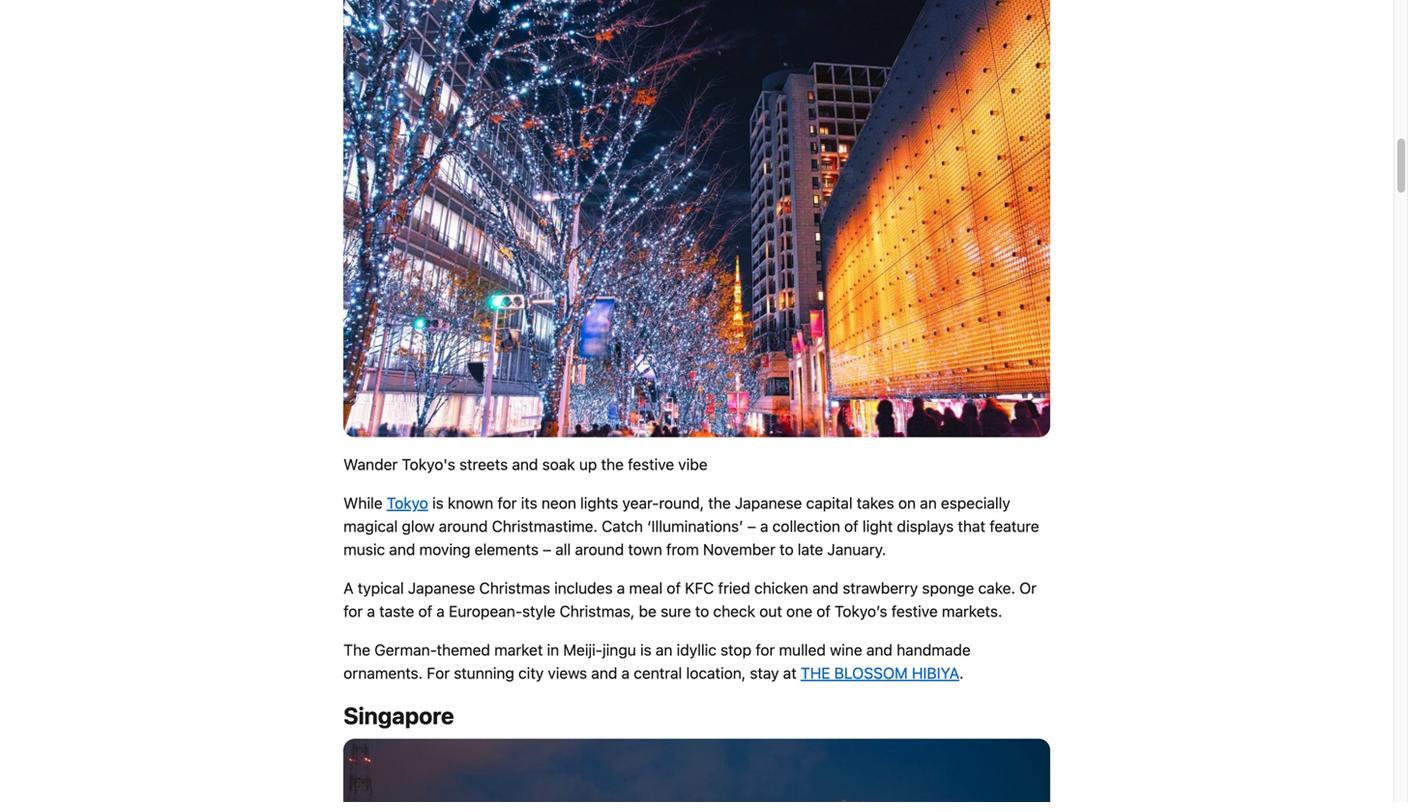 Task type: locate. For each thing, give the bounding box(es) containing it.
around down known
[[439, 517, 488, 536]]

christmas
[[479, 579, 550, 598]]

one
[[786, 602, 812, 621]]

hibiya
[[912, 664, 959, 683]]

year-
[[622, 494, 659, 512]]

1 horizontal spatial is
[[640, 641, 652, 659]]

and down jingu
[[591, 664, 617, 683]]

wander
[[343, 455, 398, 474]]

festive up "year-"
[[628, 455, 674, 474]]

1 horizontal spatial festive
[[891, 602, 938, 621]]

an right on
[[920, 494, 937, 512]]

a
[[760, 517, 768, 536], [617, 579, 625, 598], [367, 602, 375, 621], [436, 602, 445, 621], [621, 664, 630, 683]]

0 horizontal spatial an
[[656, 641, 673, 659]]

a inside the german-themed market in meiji-jingu is an idyllic stop for mulled wine and handmade ornaments. for stunning city views and a central location, stay at
[[621, 664, 630, 683]]

wander tokyo's streets and soak up the festive vibe image
[[343, 0, 1050, 438]]

is known for its neon lights year-round, the japanese capital takes on an especially magical glow around christmastime. catch 'illuminations' – a collection of light displays that feature music and moving elements – all around town from november to late january.
[[343, 494, 1039, 559]]

while
[[343, 494, 383, 512]]

the up "'illuminations'"
[[708, 494, 731, 512]]

of inside is known for its neon lights year-round, the japanese capital takes on an especially magical glow around christmastime. catch 'illuminations' – a collection of light displays that feature music and moving elements – all around town from november to late january.
[[844, 517, 859, 536]]

1 horizontal spatial the
[[708, 494, 731, 512]]

town
[[628, 541, 662, 559]]

0 vertical spatial –
[[747, 517, 756, 536]]

0 vertical spatial an
[[920, 494, 937, 512]]

for up stay
[[756, 641, 775, 659]]

an up central
[[656, 641, 673, 659]]

out
[[759, 602, 782, 621]]

1 vertical spatial for
[[343, 602, 363, 621]]

for inside the a typical japanese christmas includes a meal of kfc fried chicken and strawberry sponge cake. or for a taste of a european-style christmas, be sure to check out one of tokyo's festive markets.
[[343, 602, 363, 621]]

the
[[801, 664, 830, 683]]

location,
[[686, 664, 746, 683]]

german-
[[374, 641, 437, 659]]

2 vertical spatial for
[[756, 641, 775, 659]]

0 vertical spatial festive
[[628, 455, 674, 474]]

japanese
[[735, 494, 802, 512], [408, 579, 475, 598]]

japanese down moving
[[408, 579, 475, 598]]

streets
[[459, 455, 508, 474]]

at
[[783, 664, 797, 683]]

festive down sponge
[[891, 602, 938, 621]]

the inside is known for its neon lights year-round, the japanese capital takes on an especially magical glow around christmastime. catch 'illuminations' – a collection of light displays that feature music and moving elements – all around town from november to late january.
[[708, 494, 731, 512]]

the
[[343, 641, 370, 659]]

on
[[898, 494, 916, 512]]

to left the late
[[780, 541, 794, 559]]

catch
[[602, 517, 643, 536]]

the
[[601, 455, 624, 474], [708, 494, 731, 512]]

1 horizontal spatial to
[[780, 541, 794, 559]]

its
[[521, 494, 537, 512]]

0 vertical spatial is
[[432, 494, 444, 512]]

market
[[494, 641, 543, 659]]

to inside the a typical japanese christmas includes a meal of kfc fried chicken and strawberry sponge cake. or for a taste of a european-style christmas, be sure to check out one of tokyo's festive markets.
[[695, 602, 709, 621]]

meiji-
[[563, 641, 603, 659]]

1 vertical spatial japanese
[[408, 579, 475, 598]]

of up the january.
[[844, 517, 859, 536]]

1 horizontal spatial around
[[575, 541, 624, 559]]

tokyo's
[[835, 602, 887, 621]]

and up one
[[812, 579, 839, 598]]

blossom
[[834, 664, 908, 683]]

a
[[343, 579, 354, 598]]

to down kfc
[[695, 602, 709, 621]]

an
[[920, 494, 937, 512], [656, 641, 673, 659]]

fried
[[718, 579, 750, 598]]

around down catch
[[575, 541, 624, 559]]

2 horizontal spatial for
[[756, 641, 775, 659]]

a down jingu
[[621, 664, 630, 683]]

is inside is known for its neon lights year-round, the japanese capital takes on an especially magical glow around christmastime. catch 'illuminations' – a collection of light displays that feature music and moving elements – all around town from november to late january.
[[432, 494, 444, 512]]

and inside is known for its neon lights year-round, the japanese capital takes on an especially magical glow around christmastime. catch 'illuminations' – a collection of light displays that feature music and moving elements – all around town from november to late january.
[[389, 541, 415, 559]]

1 vertical spatial –
[[543, 541, 551, 559]]

is inside the german-themed market in meiji-jingu is an idyllic stop for mulled wine and handmade ornaments. for stunning city views and a central location, stay at
[[640, 641, 652, 659]]

0 horizontal spatial for
[[343, 602, 363, 621]]

taste
[[379, 602, 414, 621]]

christmas,
[[560, 602, 635, 621]]

of right taste
[[418, 602, 432, 621]]

and
[[512, 455, 538, 474], [389, 541, 415, 559], [812, 579, 839, 598], [866, 641, 893, 659], [591, 664, 617, 683]]

up
[[579, 455, 597, 474]]

– left all
[[543, 541, 551, 559]]

the right up
[[601, 455, 624, 474]]

to
[[780, 541, 794, 559], [695, 602, 709, 621]]

0 horizontal spatial japanese
[[408, 579, 475, 598]]

for
[[498, 494, 517, 512], [343, 602, 363, 621], [756, 641, 775, 659]]

0 vertical spatial japanese
[[735, 494, 802, 512]]

0 horizontal spatial around
[[439, 517, 488, 536]]

typical
[[358, 579, 404, 598]]

of
[[844, 517, 859, 536], [667, 579, 681, 598], [418, 602, 432, 621], [817, 602, 831, 621]]

is up glow
[[432, 494, 444, 512]]

lights
[[580, 494, 618, 512]]

soak
[[542, 455, 575, 474]]

round,
[[659, 494, 704, 512]]

moving
[[419, 541, 470, 559]]

displays
[[897, 517, 954, 536]]

1 vertical spatial an
[[656, 641, 673, 659]]

and left soak
[[512, 455, 538, 474]]

1 vertical spatial to
[[695, 602, 709, 621]]

1 horizontal spatial japanese
[[735, 494, 802, 512]]

a down typical
[[367, 602, 375, 621]]

around
[[439, 517, 488, 536], [575, 541, 624, 559]]

for down a at the bottom of page
[[343, 602, 363, 621]]

in
[[547, 641, 559, 659]]

1 vertical spatial the
[[708, 494, 731, 512]]

kfc
[[685, 579, 714, 598]]

.
[[959, 664, 964, 683]]

0 vertical spatial to
[[780, 541, 794, 559]]

european-
[[449, 602, 522, 621]]

is up central
[[640, 641, 652, 659]]

– up november
[[747, 517, 756, 536]]

0 horizontal spatial to
[[695, 602, 709, 621]]

0 horizontal spatial is
[[432, 494, 444, 512]]

–
[[747, 517, 756, 536], [543, 541, 551, 559]]

that
[[958, 517, 986, 536]]

1 vertical spatial is
[[640, 641, 652, 659]]

japanese up "collection"
[[735, 494, 802, 512]]

1 horizontal spatial for
[[498, 494, 517, 512]]

festive
[[628, 455, 674, 474], [891, 602, 938, 621]]

1 horizontal spatial an
[[920, 494, 937, 512]]

for inside the german-themed market in meiji-jingu is an idyllic stop for mulled wine and handmade ornaments. for stunning city views and a central location, stay at
[[756, 641, 775, 659]]

a up november
[[760, 517, 768, 536]]

to inside is known for its neon lights year-round, the japanese capital takes on an especially magical glow around christmastime. catch 'illuminations' – a collection of light displays that feature music and moving elements – all around town from november to late january.
[[780, 541, 794, 559]]

and down glow
[[389, 541, 415, 559]]

for left its
[[498, 494, 517, 512]]

sponge
[[922, 579, 974, 598]]

0 vertical spatial for
[[498, 494, 517, 512]]

festive inside the a typical japanese christmas includes a meal of kfc fried chicken and strawberry sponge cake. or for a taste of a european-style christmas, be sure to check out one of tokyo's festive markets.
[[891, 602, 938, 621]]

0 horizontal spatial festive
[[628, 455, 674, 474]]

takes
[[857, 494, 894, 512]]

0 vertical spatial the
[[601, 455, 624, 474]]

is
[[432, 494, 444, 512], [640, 641, 652, 659]]

1 vertical spatial festive
[[891, 602, 938, 621]]

wine
[[830, 641, 862, 659]]



Task type: describe. For each thing, give the bounding box(es) containing it.
november
[[703, 541, 776, 559]]

chicken
[[754, 579, 808, 598]]

feature
[[990, 517, 1039, 536]]

an inside the german-themed market in meiji-jingu is an idyllic stop for mulled wine and handmade ornaments. for stunning city views and a central location, stay at
[[656, 641, 673, 659]]

stunning
[[454, 664, 514, 683]]

cake.
[[978, 579, 1015, 598]]

singapore
[[343, 703, 454, 730]]

japanese inside is known for its neon lights year-round, the japanese capital takes on an especially magical glow around christmastime. catch 'illuminations' – a collection of light displays that feature music and moving elements – all around town from november to late january.
[[735, 494, 802, 512]]

elements
[[475, 541, 539, 559]]

music
[[343, 541, 385, 559]]

light
[[863, 517, 893, 536]]

mulled
[[779, 641, 826, 659]]

tokyo
[[387, 494, 428, 512]]

late
[[798, 541, 823, 559]]

japanese inside the a typical japanese christmas includes a meal of kfc fried chicken and strawberry sponge cake. or for a taste of a european-style christmas, be sure to check out one of tokyo's festive markets.
[[408, 579, 475, 598]]

especially
[[941, 494, 1010, 512]]

a left the meal
[[617, 579, 625, 598]]

handmade
[[897, 641, 971, 659]]

0 vertical spatial around
[[439, 517, 488, 536]]

wander tokyo's streets and soak up the festive vibe
[[343, 455, 708, 474]]

for
[[427, 664, 450, 683]]

an inside is known for its neon lights year-round, the japanese capital takes on an especially magical glow around christmastime. catch 'illuminations' – a collection of light displays that feature music and moving elements – all around town from november to late january.
[[920, 494, 937, 512]]

markets.
[[942, 602, 1002, 621]]

includes
[[554, 579, 613, 598]]

check
[[713, 602, 755, 621]]

a inside is known for its neon lights year-round, the japanese capital takes on an especially magical glow around christmastime. catch 'illuminations' – a collection of light displays that feature music and moving elements – all around town from november to late january.
[[760, 517, 768, 536]]

'illuminations'
[[647, 517, 743, 536]]

and inside the a typical japanese christmas includes a meal of kfc fried chicken and strawberry sponge cake. or for a taste of a european-style christmas, be sure to check out one of tokyo's festive markets.
[[812, 579, 839, 598]]

all
[[555, 541, 571, 559]]

style
[[522, 602, 556, 621]]

1 horizontal spatial –
[[747, 517, 756, 536]]

stop
[[721, 641, 752, 659]]

of up sure at the bottom of page
[[667, 579, 681, 598]]

a typical japanese christmas includes a meal of kfc fried chicken and strawberry sponge cake. or for a taste of a european-style christmas, be sure to check out one of tokyo's festive markets.
[[343, 579, 1037, 621]]

capital
[[806, 494, 853, 512]]

christmastime.
[[492, 517, 598, 536]]

from
[[666, 541, 699, 559]]

while tokyo
[[343, 494, 428, 512]]

tokyo's
[[402, 455, 455, 474]]

idyllic
[[677, 641, 717, 659]]

or
[[1020, 579, 1037, 598]]

the german-themed market in meiji-jingu is an idyllic stop for mulled wine and handmade ornaments. for stunning city views and a central location, stay at
[[343, 641, 971, 683]]

themed
[[437, 641, 490, 659]]

0 horizontal spatial –
[[543, 541, 551, 559]]

be
[[639, 602, 657, 621]]

the blossom hibiya .
[[801, 664, 964, 683]]

of right one
[[817, 602, 831, 621]]

january.
[[827, 541, 886, 559]]

known
[[448, 494, 493, 512]]

the blossom hibiya link
[[801, 664, 959, 683]]

1 vertical spatial around
[[575, 541, 624, 559]]

0 horizontal spatial the
[[601, 455, 624, 474]]

stay
[[750, 664, 779, 683]]

central
[[634, 664, 682, 683]]

and up the blossom hibiya link
[[866, 641, 893, 659]]

neon
[[541, 494, 576, 512]]

sure
[[661, 602, 691, 621]]

for inside is known for its neon lights year-round, the japanese capital takes on an especially magical glow around christmastime. catch 'illuminations' – a collection of light displays that feature music and moving elements – all around town from november to late january.
[[498, 494, 517, 512]]

vibe
[[678, 455, 708, 474]]

city
[[518, 664, 544, 683]]

meal
[[629, 579, 663, 598]]

a right taste
[[436, 602, 445, 621]]

collection
[[772, 517, 840, 536]]

views
[[548, 664, 587, 683]]

jingu
[[603, 641, 636, 659]]

glow
[[402, 517, 435, 536]]

tokyo link
[[387, 494, 428, 512]]

magical
[[343, 517, 398, 536]]

strawberry
[[843, 579, 918, 598]]

ornaments.
[[343, 664, 423, 683]]



Task type: vqa. For each thing, say whether or not it's contained in the screenshot.
Take your longest vacation yet Image
no



